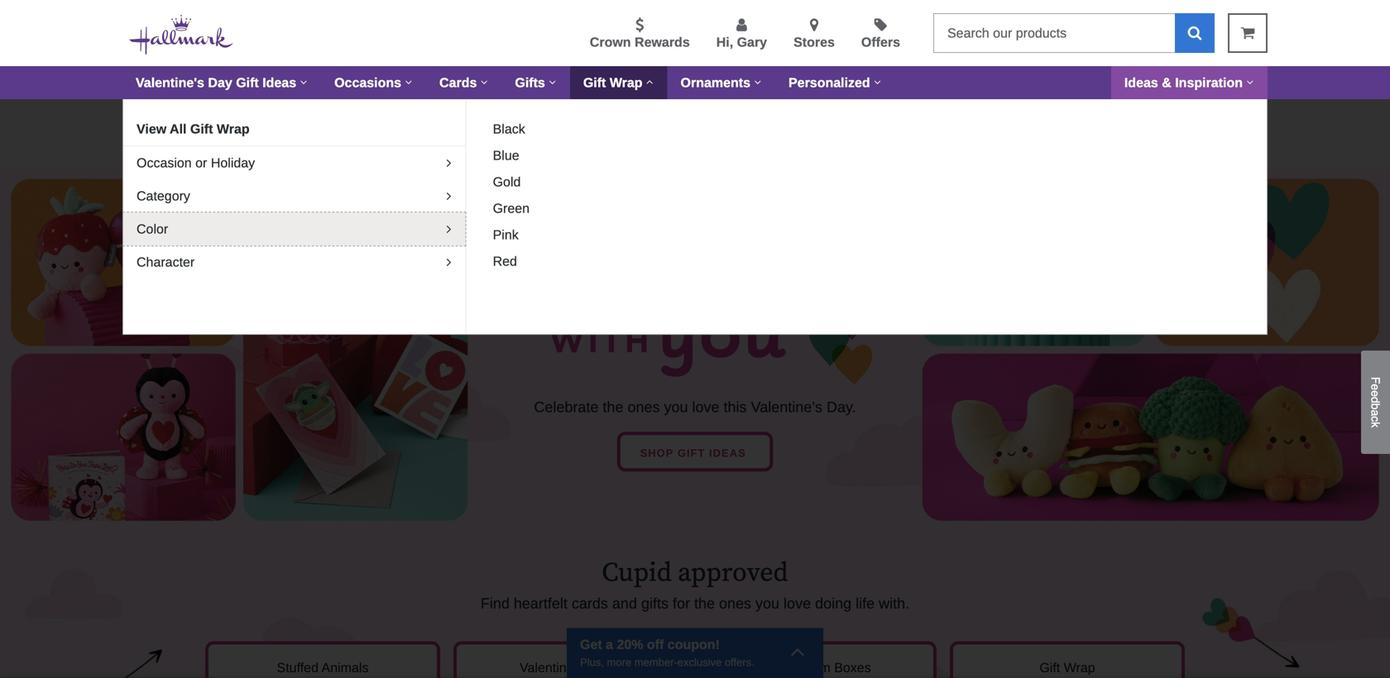 Task type: describe. For each thing, give the bounding box(es) containing it.
ideas
[[709, 447, 746, 460]]

on
[[607, 115, 621, 128]]

stores
[[794, 35, 835, 50]]

for inside cupid approved find heartfelt cards and gifts for the ones you love doing life with.
[[673, 595, 690, 612]]

stuffed animals
[[277, 660, 369, 675]]

member-
[[634, 657, 677, 669]]

rewards
[[635, 35, 690, 50]]

stuffed animals link
[[205, 641, 440, 678]]

valentine's day gift ideas
[[136, 75, 296, 90]]

0 horizontal spatial icon image
[[325, 140, 332, 152]]

celebrate
[[534, 399, 599, 416]]

view all gift wrap
[[137, 122, 250, 137]]

1 e from the top
[[1369, 384, 1382, 391]]

category
[[137, 189, 190, 204]]

0 vertical spatial a
[[802, 115, 808, 128]]

gift inside view all gift wrap link
[[190, 122, 213, 137]]

more
[[607, 657, 631, 669]]

f
[[1369, 377, 1382, 384]]

and
[[612, 595, 637, 612]]

day
[[208, 75, 232, 90]]

$30+
[[625, 115, 651, 128]]

stuffed
[[277, 660, 319, 675]]

1 horizontal spatial valentine's
[[751, 399, 822, 416]]

plus,
[[580, 657, 604, 669]]

7
[[284, 115, 291, 128]]

stores link
[[794, 17, 835, 52]]

0 vertical spatial love
[[692, 399, 719, 416]]

gifts
[[515, 75, 545, 90]]

0 horizontal spatial ones
[[628, 399, 660, 416]]

crown rewards
[[590, 35, 690, 50]]

life
[[856, 595, 875, 612]]

cupid approved region
[[0, 531, 1390, 678]]

0 vertical spatial wrap
[[610, 75, 642, 90]]

free shipping on $30+ with crown rewards. not a member?
[[524, 115, 865, 128]]

cards link
[[426, 66, 502, 99]]

gift wrap inside the cupid approved region
[[1039, 660, 1095, 675]]

red link
[[486, 252, 524, 271]]

love inside cupid approved find heartfelt cards and gifts for the ones you love doing life with.
[[784, 595, 811, 612]]

with
[[655, 115, 679, 128]]

you inside cupid approved find heartfelt cards and gifts for the ones you love doing life with.
[[755, 595, 779, 612]]

black
[[493, 122, 525, 137]]

0 vertical spatial day.
[[424, 115, 449, 128]]

hi, gary link
[[716, 17, 767, 52]]

2 ideas from the left
[[1124, 75, 1158, 90]]

animals
[[321, 660, 369, 675]]

hi,
[[716, 35, 733, 50]]

classroom boxes link
[[702, 641, 937, 678]]

red
[[493, 254, 517, 269]]

with.
[[879, 595, 909, 612]]

boxes
[[834, 660, 871, 675]]

cupid
[[602, 557, 672, 590]]

1 ideas from the left
[[262, 75, 296, 90]]

1 vertical spatial wrap
[[217, 122, 250, 137]]

doing
[[815, 595, 851, 612]]

&
[[1162, 75, 1171, 90]]

valentine's cards
[[520, 660, 622, 675]]

menu bar inside banner
[[122, 66, 1268, 99]]

1 vertical spatial day.
[[827, 399, 856, 416]]

black link
[[486, 119, 532, 139]]

holiday
[[211, 156, 255, 170]]

color
[[137, 222, 168, 237]]

crown rewards link
[[590, 17, 690, 52]]

f e e d b a c k
[[1369, 377, 1382, 428]]

offers
[[861, 35, 900, 50]]

tab list containing black
[[480, 113, 1253, 384]]

pink link
[[486, 225, 525, 245]]

banner containing crown rewards
[[0, 0, 1390, 384]]

or
[[195, 156, 207, 170]]

gifts link
[[502, 66, 570, 99]]

gift inside valentine's day gift ideas link
[[236, 75, 259, 90]]

20%
[[617, 638, 643, 652]]

shipping
[[552, 115, 603, 128]]

occasion
[[137, 156, 192, 170]]

valentine's inside cupid approved main content
[[359, 115, 421, 128]]

green link
[[486, 199, 536, 218]]

this
[[724, 399, 747, 416]]

cupid approved image
[[0, 531, 1390, 678]]

gold link
[[486, 172, 527, 192]]

occasions
[[334, 75, 401, 90]]

cupid approved find heartfelt cards and gifts for the ones you love doing life with.
[[481, 557, 909, 612]]

a inside button
[[1369, 410, 1382, 416]]

approved
[[678, 557, 788, 590]]

classroom
[[767, 660, 831, 675]]



Task type: locate. For each thing, give the bounding box(es) containing it.
a inside the get a 20% off coupon! plus, more member-exclusive offers.
[[606, 638, 613, 652]]

0 horizontal spatial gift wrap link
[[570, 66, 667, 99]]

crown left rewards
[[590, 35, 631, 50]]

1 vertical spatial a
[[1369, 410, 1382, 416]]

ideas & inspiration link
[[1111, 66, 1268, 99]]

cards down get
[[587, 660, 622, 675]]

feb.
[[256, 115, 281, 128]]

0 horizontal spatial love
[[692, 399, 719, 416]]

1 horizontal spatial ideas
[[1124, 75, 1158, 90]]

0 horizontal spatial you
[[664, 399, 688, 416]]

cupid approved banner
[[199, 557, 1191, 615]]

e up the 'd'
[[1369, 384, 1382, 391]]

1 horizontal spatial tab list
[[480, 113, 1253, 384]]

for
[[340, 115, 356, 128], [673, 595, 690, 612]]

hi, gary
[[716, 35, 767, 50]]

0 vertical spatial the
[[603, 399, 623, 416]]

tab list containing view all gift wrap
[[123, 113, 465, 279]]

the right celebrate
[[603, 399, 623, 416]]

a up the k
[[1369, 410, 1382, 416]]

crown inside cupid approved main content
[[682, 115, 719, 128]]

1 vertical spatial icon image
[[790, 640, 805, 663]]

crown right with
[[682, 115, 719, 128]]

a
[[802, 115, 808, 128], [1369, 410, 1382, 416], [606, 638, 613, 652]]

b
[[1369, 403, 1382, 410]]

cards
[[439, 75, 477, 90], [587, 660, 622, 675]]

valentine's
[[136, 75, 204, 90], [359, 115, 421, 128]]

0 vertical spatial valentine's
[[136, 75, 204, 90]]

icon image
[[325, 140, 332, 152], [790, 640, 805, 663]]

occasion or holiday
[[137, 156, 255, 170]]

wrap inside the cupid approved region
[[1064, 660, 1095, 675]]

shop gift ideas
[[640, 447, 750, 460]]

coupon!
[[668, 638, 720, 652]]

banner
[[0, 0, 1390, 384]]

ideas & inspiration
[[1124, 75, 1243, 90]]

to
[[294, 115, 305, 128]]

f e e d b a c k button
[[1361, 351, 1390, 454]]

valentine's
[[751, 399, 822, 416], [520, 660, 583, 675]]

2 vertical spatial a
[[606, 638, 613, 652]]

search image
[[1188, 25, 1202, 40]]

1 tab list from the left
[[123, 113, 465, 279]]

a right not
[[802, 115, 808, 128]]

get a 20% off coupon! plus, more member-exclusive offers.
[[580, 638, 754, 669]]

Search our products search field
[[933, 13, 1175, 53]]

0 horizontal spatial valentine's
[[520, 660, 583, 675]]

not
[[778, 115, 798, 128]]

d
[[1369, 397, 1382, 403]]

gold
[[493, 175, 521, 189]]

exclusive
[[677, 657, 722, 669]]

None search field
[[933, 13, 1215, 53]]

day.
[[424, 115, 449, 128], [827, 399, 856, 416]]

ornaments link
[[667, 66, 775, 99]]

the down 'approved'
[[694, 595, 715, 612]]

e
[[1369, 384, 1382, 391], [1369, 391, 1382, 397]]

1 vertical spatial love
[[784, 595, 811, 612]]

love left doing
[[784, 595, 811, 612]]

cards inside the cupid approved region
[[587, 660, 622, 675]]

cards left gifts
[[439, 75, 477, 90]]

free shipping on $30+ with crown rewards. not a member? link
[[515, 113, 874, 155]]

valentine's right this
[[751, 399, 822, 416]]

offers link
[[861, 17, 900, 52]]

0 vertical spatial valentine's
[[751, 399, 822, 416]]

0 vertical spatial icon image
[[325, 140, 332, 152]]

0 vertical spatial crown
[[590, 35, 631, 50]]

menu bar containing valentine's day gift ideas
[[122, 66, 1268, 99]]

you up gift
[[664, 399, 688, 416]]

the inside cupid approved find heartfelt cards and gifts for the ones you love doing life with.
[[694, 595, 715, 612]]

inspiration
[[1175, 75, 1243, 90]]

valentine's up order
[[136, 75, 204, 90]]

2 horizontal spatial a
[[1369, 410, 1382, 416]]

1 horizontal spatial day.
[[827, 399, 856, 416]]

heartfelt
[[514, 595, 568, 612]]

valentine's down get
[[520, 660, 583, 675]]

ones inside cupid approved find heartfelt cards and gifts for the ones you love doing life with.
[[719, 595, 751, 612]]

gift
[[236, 75, 259, 90], [583, 75, 606, 90], [190, 122, 213, 137], [1039, 660, 1060, 675]]

2 tab list from the left
[[480, 113, 1253, 384]]

0 horizontal spatial tab list
[[123, 113, 465, 279]]

order
[[168, 115, 201, 128]]

menu
[[260, 14, 920, 52]]

0 vertical spatial gift wrap link
[[570, 66, 667, 99]]

by
[[204, 115, 218, 128]]

find
[[481, 595, 510, 612]]

offers.
[[725, 657, 754, 669]]

images of valentine's day better togethers, cards, and plushes on a light pink background with clouds image
[[0, 168, 1390, 531]]

free
[[524, 115, 549, 128]]

k
[[1369, 422, 1382, 428]]

1 vertical spatial gift wrap link
[[950, 641, 1185, 678]]

ideas left &
[[1124, 75, 1158, 90]]

1 vertical spatial the
[[694, 595, 715, 612]]

1 horizontal spatial valentine's
[[359, 115, 421, 128]]

1 horizontal spatial a
[[802, 115, 808, 128]]

1 horizontal spatial gift wrap link
[[950, 641, 1185, 678]]

1 horizontal spatial for
[[673, 595, 690, 612]]

0 horizontal spatial for
[[340, 115, 356, 128]]

0 horizontal spatial day.
[[424, 115, 449, 128]]

valentine's cards link
[[453, 641, 688, 678]]

shopping cart image
[[1241, 25, 1255, 40]]

2 horizontal spatial wrap
[[1064, 660, 1095, 675]]

hallmark image
[[129, 15, 233, 55]]

menu bar
[[122, 66, 1268, 99]]

1 horizontal spatial gift wrap
[[1039, 660, 1095, 675]]

crown inside 'link'
[[590, 35, 631, 50]]

1 horizontal spatial the
[[694, 595, 715, 612]]

personalized
[[789, 75, 870, 90]]

valentine's down the occasions link in the top of the page
[[359, 115, 421, 128]]

1 vertical spatial gift wrap
[[1039, 660, 1095, 675]]

1 horizontal spatial cards
[[587, 660, 622, 675]]

get
[[580, 638, 602, 652]]

1 horizontal spatial wrap
[[610, 75, 642, 90]]

all
[[170, 122, 187, 137]]

menu containing crown rewards
[[260, 14, 920, 52]]

gary
[[737, 35, 767, 50]]

personalized link
[[775, 66, 895, 99]]

0 vertical spatial for
[[340, 115, 356, 128]]

1 horizontal spatial ones
[[719, 595, 751, 612]]

1 vertical spatial for
[[673, 595, 690, 612]]

classroom boxes
[[767, 660, 871, 675]]

rewards.
[[722, 115, 775, 128]]

for right it
[[340, 115, 356, 128]]

1 vertical spatial crown
[[682, 115, 719, 128]]

view
[[137, 122, 166, 137]]

view all gift wrap link
[[123, 113, 465, 146]]

gift inside the cupid approved region
[[1039, 660, 1060, 675]]

ones up shop on the bottom left of page
[[628, 399, 660, 416]]

character
[[137, 255, 195, 270]]

occasions link
[[321, 66, 426, 99]]

1 horizontal spatial crown
[[682, 115, 719, 128]]

shop
[[640, 447, 674, 460]]

0 horizontal spatial valentine's
[[136, 75, 204, 90]]

1 horizontal spatial icon image
[[790, 640, 805, 663]]

menu inside banner
[[260, 14, 920, 52]]

0 vertical spatial cards
[[439, 75, 477, 90]]

crown
[[590, 35, 631, 50], [682, 115, 719, 128]]

love left this
[[692, 399, 719, 416]]

cards inside menu bar
[[439, 75, 477, 90]]

wed.,
[[221, 115, 253, 128]]

2 vertical spatial wrap
[[1064, 660, 1095, 675]]

celebrate the ones you love this valentine's day.
[[534, 399, 856, 416]]

icon image down it
[[325, 140, 332, 152]]

gifts
[[641, 595, 669, 612]]

green
[[493, 201, 530, 216]]

the
[[603, 399, 623, 416], [694, 595, 715, 612]]

pink
[[493, 228, 519, 242]]

a right get
[[606, 638, 613, 652]]

2 e from the top
[[1369, 391, 1382, 397]]

cupid approved main content
[[0, 99, 1390, 678]]

ones
[[628, 399, 660, 416], [719, 595, 751, 612]]

0 horizontal spatial ideas
[[262, 75, 296, 90]]

1 vertical spatial valentine's
[[359, 115, 421, 128]]

1 vertical spatial valentine's
[[520, 660, 583, 675]]

0 horizontal spatial wrap
[[217, 122, 250, 137]]

1 vertical spatial cards
[[587, 660, 622, 675]]

0 horizontal spatial cards
[[439, 75, 477, 90]]

icon image left boxes
[[790, 640, 805, 663]]

e up b
[[1369, 391, 1382, 397]]

tab list
[[123, 113, 465, 279], [480, 113, 1253, 384]]

member?
[[812, 115, 865, 128]]

0 horizontal spatial the
[[603, 399, 623, 416]]

valentine's inside the cupid approved region
[[520, 660, 583, 675]]

cards
[[572, 595, 608, 612]]

ones down 'approved'
[[719, 595, 751, 612]]

blue
[[493, 148, 519, 163]]

0 vertical spatial you
[[664, 399, 688, 416]]

gift wrap link
[[570, 66, 667, 99], [950, 641, 1185, 678]]

valentine's day gift ideas link
[[122, 66, 321, 99]]

1 horizontal spatial you
[[755, 595, 779, 612]]

get
[[308, 115, 326, 128]]

for right gifts
[[673, 595, 690, 612]]

1 horizontal spatial love
[[784, 595, 811, 612]]

gift
[[677, 447, 705, 460]]

1 vertical spatial you
[[755, 595, 779, 612]]

you down 'approved'
[[755, 595, 779, 612]]

order by wed., feb. 7 to get it for valentine's day.
[[168, 115, 449, 128]]

0 horizontal spatial gift wrap
[[583, 75, 642, 90]]

0 vertical spatial ones
[[628, 399, 660, 416]]

ornaments
[[681, 75, 750, 90]]

1 vertical spatial ones
[[719, 595, 751, 612]]

ideas up the '7'
[[262, 75, 296, 90]]

0 vertical spatial gift wrap
[[583, 75, 642, 90]]

blue link
[[486, 146, 526, 165]]

0 horizontal spatial crown
[[590, 35, 631, 50]]

0 horizontal spatial a
[[606, 638, 613, 652]]

hallmark link
[[129, 13, 247, 58]]



Task type: vqa. For each thing, say whether or not it's contained in the screenshot.
a to the middle
yes



